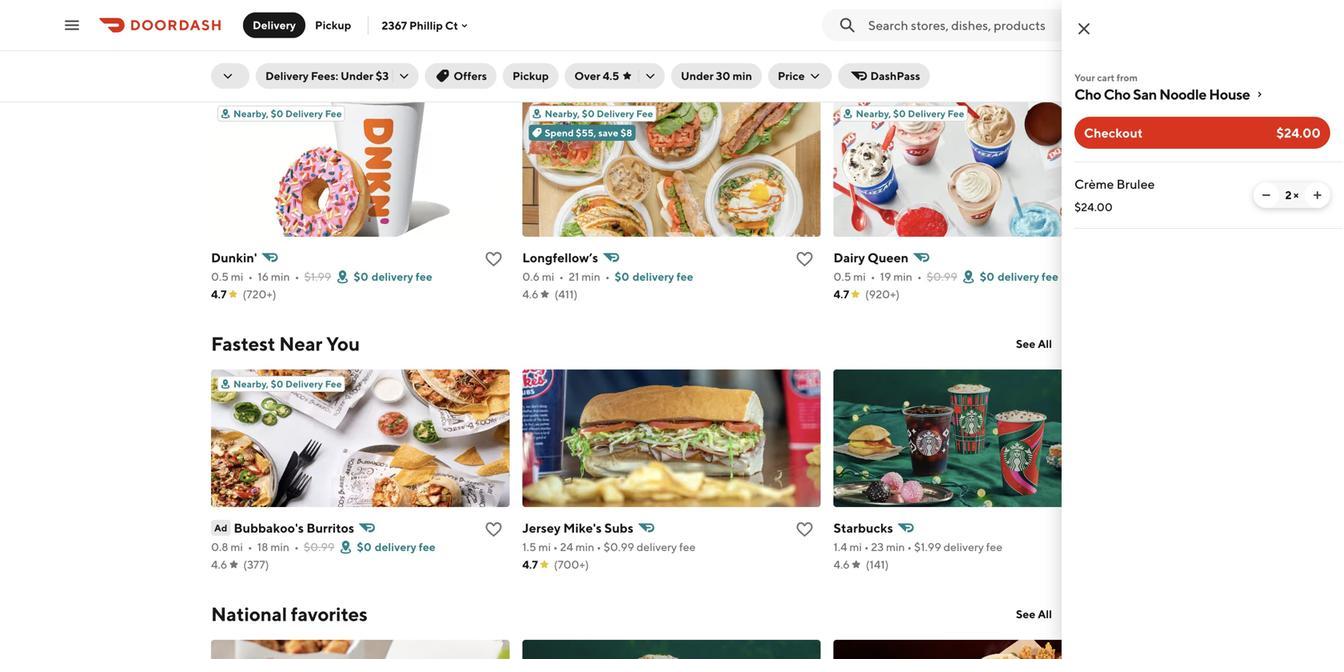 Task type: vqa. For each thing, say whether or not it's contained in the screenshot.
"Stores" within the the Pet Stores Near You 🐾 LINK
no



Task type: describe. For each thing, give the bounding box(es) containing it.
1 cho from the left
[[1075, 86, 1102, 103]]

30
[[716, 69, 731, 82]]

delivery down dashpass
[[908, 108, 946, 119]]

mi for (920+)
[[854, 270, 866, 283]]

ad bubbakoo's burritos
[[214, 520, 355, 536]]

cho cho san noodle house
[[1075, 86, 1251, 103]]

delivery down fees:
[[286, 108, 323, 119]]

mi right '1.5'
[[539, 540, 551, 554]]

$0 delivery fee for fee
[[354, 270, 433, 283]]

your cart from
[[1075, 72, 1138, 83]]

order now
[[240, 4, 295, 18]]

spend $55, save $8
[[545, 127, 633, 138]]

19
[[881, 270, 892, 283]]

min for 0.8 mi • 18 min •
[[271, 540, 290, 554]]

• down 'mike's'
[[597, 540, 602, 554]]

16
[[258, 270, 269, 283]]

delivery fees: under $3
[[266, 69, 389, 82]]

remove one from cart image
[[1261, 189, 1274, 202]]

over 4.5
[[575, 69, 620, 82]]

dairy
[[834, 250, 866, 265]]

4.5
[[603, 69, 620, 82]]

• right the 19
[[918, 270, 922, 283]]

0 horizontal spatial $1.99
[[304, 270, 332, 283]]

mi for (720+)
[[231, 270, 243, 283]]

0.5 mi • 16 min •
[[211, 270, 300, 283]]

fees:
[[311, 69, 338, 82]]

• left 16
[[248, 270, 253, 283]]

mi for (411)
[[542, 270, 555, 283]]

mi right 1.4
[[850, 540, 862, 554]]

0.6 mi • 21 min • $0 delivery fee
[[523, 270, 694, 283]]

0.5 mi • 19 min •
[[834, 270, 922, 283]]

crème
[[1075, 176, 1115, 192]]

spend
[[545, 127, 574, 138]]

(377)
[[243, 558, 269, 571]]

1 see all from the top
[[1017, 67, 1053, 80]]

national favorites link
[[211, 602, 368, 627]]

delivery down 'delivery' button on the left of the page
[[240, 62, 313, 85]]

dairy queen
[[834, 250, 909, 265]]

order now link
[[211, 0, 666, 42]]

delivery up save
[[597, 108, 635, 119]]

cart
[[1098, 72, 1115, 83]]

(411)
[[555, 288, 578, 301]]

21
[[569, 270, 580, 283]]

min for 1.5 mi • 24 min • $0.99 delivery fee
[[576, 540, 595, 554]]

4.7 for dairy queen
[[834, 288, 850, 301]]

now
[[274, 4, 295, 18]]

longfellow's
[[523, 250, 599, 265]]

click to add this store to your saved list image left jersey
[[484, 520, 503, 539]]

min inside "button"
[[733, 69, 753, 82]]

click to add this store to your saved list image for jersey mike's subs
[[796, 520, 815, 539]]

bubbakoo's
[[234, 520, 304, 536]]

pickup for the leftmost pickup button
[[315, 18, 352, 32]]

$55,
[[576, 127, 597, 138]]

$0 delivery fee at nearby restaurants
[[211, 62, 550, 85]]

see all for national favorites
[[1017, 608, 1053, 621]]

nearby, $0 delivery fee down dashpass
[[856, 108, 965, 119]]

1 see all link from the top
[[1007, 61, 1062, 86]]

4.6 for starbucks
[[834, 558, 850, 571]]

dashpass button
[[839, 63, 930, 89]]

1 horizontal spatial pickup button
[[503, 63, 559, 89]]

mi for (377)
[[231, 540, 243, 554]]

previous button of carousel image
[[1080, 66, 1096, 82]]

• left "21"
[[559, 270, 564, 283]]

noodle
[[1160, 86, 1207, 103]]

1.4 mi • 23 min • $1.99 delivery fee
[[834, 540, 1003, 554]]

4.7 for dunkin'
[[211, 288, 227, 301]]

over
[[575, 69, 601, 82]]

fastest near you link
[[211, 331, 360, 357]]

1 under from the left
[[341, 69, 374, 82]]

under 30 min
[[681, 69, 753, 82]]

see all for fastest near you
[[1017, 337, 1053, 350]]

near
[[279, 332, 323, 355]]

0.8 mi • 18 min •
[[211, 540, 299, 554]]

2367 phillip ct
[[382, 19, 458, 32]]

2 cho from the left
[[1104, 86, 1131, 103]]

all for fastest near you
[[1038, 337, 1053, 350]]

burritos
[[307, 520, 355, 536]]

1 horizontal spatial $1.99
[[915, 540, 942, 554]]

your
[[1075, 72, 1096, 83]]

jersey mike's subs
[[523, 520, 634, 536]]

• left 24
[[553, 540, 558, 554]]

delivery left fees:
[[266, 69, 309, 82]]

1 see from the top
[[1017, 67, 1036, 80]]

2
[[1286, 188, 1292, 202]]

jersey
[[523, 520, 561, 536]]

0 horizontal spatial pickup button
[[306, 12, 361, 38]]

san
[[1134, 86, 1157, 103]]

0.8
[[211, 540, 228, 554]]

$24.00 for crème brulee
[[1075, 200, 1113, 214]]

24
[[560, 540, 574, 554]]

over 4.5 button
[[565, 63, 665, 89]]

checkout
[[1085, 125, 1143, 140]]

1 horizontal spatial $0.99
[[604, 540, 635, 554]]

add one to cart image
[[1312, 189, 1325, 202]]

nearby, $0 delivery fee down "fastest near you" link
[[234, 378, 342, 390]]

• right 16
[[295, 270, 300, 283]]

18
[[257, 540, 268, 554]]

(700+)
[[554, 558, 589, 571]]

2367 phillip ct button
[[382, 19, 471, 32]]

phillip
[[410, 19, 443, 32]]

0.5 for dairy queen
[[834, 270, 852, 283]]



Task type: locate. For each thing, give the bounding box(es) containing it.
$0.99 for 0.8 mi • 18 min •
[[304, 540, 335, 554]]

•
[[248, 270, 253, 283], [295, 270, 300, 283], [559, 270, 564, 283], [606, 270, 610, 283], [871, 270, 876, 283], [918, 270, 922, 283], [248, 540, 253, 554], [294, 540, 299, 554], [553, 540, 558, 554], [597, 540, 602, 554], [865, 540, 869, 554], [908, 540, 912, 554]]

1 horizontal spatial 4.6
[[523, 288, 539, 301]]

2 vertical spatial see all
[[1017, 608, 1053, 621]]

min right 18
[[271, 540, 290, 554]]

price button
[[769, 63, 833, 89]]

mi right 0.8 in the bottom left of the page
[[231, 540, 243, 554]]

2 see from the top
[[1017, 337, 1036, 350]]

$1.99 right 23 on the right of the page
[[915, 540, 942, 554]]

1 vertical spatial all
[[1038, 337, 1053, 350]]

• right 23 on the right of the page
[[908, 540, 912, 554]]

click to add this store to your saved list image
[[484, 250, 503, 269], [796, 250, 815, 269], [484, 520, 503, 539], [796, 520, 815, 539]]

(720+)
[[243, 288, 276, 301]]

dashpass
[[871, 69, 921, 82]]

3 all from the top
[[1038, 608, 1053, 621]]

• left 23 on the right of the page
[[865, 540, 869, 554]]

2 horizontal spatial $0.99
[[927, 270, 958, 283]]

$24.00 down crème
[[1075, 200, 1113, 214]]

pickup up "delivery fees: under $3"
[[315, 18, 352, 32]]

mike's
[[564, 520, 602, 536]]

ad
[[214, 522, 227, 534]]

1 0.5 from the left
[[211, 270, 229, 283]]

delivery down near
[[286, 378, 323, 390]]

pickup
[[315, 18, 352, 32], [513, 69, 549, 82]]

min for 1.4 mi • 23 min • $1.99 delivery fee
[[887, 540, 906, 554]]

4.7
[[211, 288, 227, 301], [834, 288, 850, 301], [523, 558, 538, 571]]

1 horizontal spatial pickup
[[513, 69, 549, 82]]

nearby, $0 delivery fee
[[234, 108, 342, 119], [545, 108, 654, 119], [856, 108, 965, 119], [234, 378, 342, 390]]

2 horizontal spatial 4.7
[[834, 288, 850, 301]]

3 see from the top
[[1017, 608, 1036, 621]]

offers
[[454, 69, 487, 82]]

$3
[[376, 69, 389, 82]]

pickup for pickup button to the right
[[513, 69, 549, 82]]

1 vertical spatial pickup
[[513, 69, 549, 82]]

see all
[[1017, 67, 1053, 80], [1017, 337, 1053, 350], [1017, 608, 1053, 621]]

order now button
[[230, 0, 305, 24]]

3 see all link from the top
[[1007, 602, 1062, 627]]

open menu image
[[62, 16, 82, 35]]

$0 delivery fee at nearby restaurants link
[[211, 61, 550, 86]]

nearby, $0 delivery fee down fees:
[[234, 108, 342, 119]]

0 horizontal spatial cho
[[1075, 86, 1102, 103]]

1 vertical spatial pickup button
[[503, 63, 559, 89]]

favorites
[[291, 603, 368, 626]]

• left the 19
[[871, 270, 876, 283]]

4.6 for longfellow's
[[523, 288, 539, 301]]

next button of carousel image
[[1112, 66, 1128, 82]]

cho
[[1075, 86, 1102, 103], [1104, 86, 1131, 103]]

0.5 for dunkin'
[[211, 270, 229, 283]]

see for national favorites
[[1017, 608, 1036, 621]]

min right 24
[[576, 540, 595, 554]]

2 all from the top
[[1038, 337, 1053, 350]]

see
[[1017, 67, 1036, 80], [1017, 337, 1036, 350], [1017, 608, 1036, 621]]

min for 0.5 mi • 19 min •
[[894, 270, 913, 283]]

0 vertical spatial $1.99
[[304, 270, 332, 283]]

2 under from the left
[[681, 69, 714, 82]]

1 horizontal spatial 0.5
[[834, 270, 852, 283]]

0 vertical spatial all
[[1038, 67, 1053, 80]]

nearby,
[[234, 108, 269, 119], [545, 108, 580, 119], [856, 108, 892, 119], [234, 378, 269, 390]]

see all link for national favorites
[[1007, 602, 1062, 627]]

$24.00 up ×
[[1277, 125, 1322, 140]]

0 horizontal spatial $24.00
[[1075, 200, 1113, 214]]

$0.99 down the subs
[[604, 540, 635, 554]]

1 horizontal spatial $24.00
[[1277, 125, 1322, 140]]

0 vertical spatial see
[[1017, 67, 1036, 80]]

0 horizontal spatial 4.7
[[211, 288, 227, 301]]

0.5 down "dairy"
[[834, 270, 852, 283]]

nearby, $0 delivery fee up save
[[545, 108, 654, 119]]

$1.99 right 16
[[304, 270, 332, 283]]

min for 0.5 mi • 16 min •
[[271, 270, 290, 283]]

$0.99 down burritos
[[304, 540, 335, 554]]

2 vertical spatial all
[[1038, 608, 1053, 621]]

you
[[326, 332, 360, 355]]

2 see all from the top
[[1017, 337, 1053, 350]]

under inside "button"
[[681, 69, 714, 82]]

0.6
[[523, 270, 540, 283]]

• down ad bubbakoo's burritos
[[294, 540, 299, 554]]

1 vertical spatial see all link
[[1007, 331, 1062, 357]]

0 vertical spatial pickup button
[[306, 12, 361, 38]]

2 see all link from the top
[[1007, 331, 1062, 357]]

2367
[[382, 19, 407, 32]]

order
[[240, 4, 271, 18]]

click to add this store to your saved list image left starbucks
[[796, 520, 815, 539]]

subs
[[605, 520, 634, 536]]

cho down your
[[1075, 86, 1102, 103]]

save
[[599, 127, 619, 138]]

23
[[872, 540, 884, 554]]

starbucks
[[834, 520, 894, 536]]

all
[[1038, 67, 1053, 80], [1038, 337, 1053, 350], [1038, 608, 1053, 621]]

1 all from the top
[[1038, 67, 1053, 80]]

crème brulee
[[1075, 176, 1156, 192]]

dunkin'
[[211, 250, 257, 265]]

under 30 min button
[[672, 63, 762, 89]]

0 horizontal spatial pickup
[[315, 18, 352, 32]]

1 horizontal spatial 4.7
[[523, 558, 538, 571]]

$0.99
[[927, 270, 958, 283], [304, 540, 335, 554], [604, 540, 635, 554]]

click to add this store to your saved list image left longfellow's
[[484, 250, 503, 269]]

all for national favorites
[[1038, 608, 1053, 621]]

delivery button
[[243, 12, 306, 38]]

min right 16
[[271, 270, 290, 283]]

close image
[[1075, 19, 1094, 38]]

fee
[[416, 270, 433, 283], [677, 270, 694, 283], [1042, 270, 1059, 283], [419, 540, 436, 554], [680, 540, 696, 554], [987, 540, 1003, 554]]

$24.00 for checkout
[[1277, 125, 1322, 140]]

under left 30
[[681, 69, 714, 82]]

2 0.5 from the left
[[834, 270, 852, 283]]

pickup button
[[306, 12, 361, 38], [503, 63, 559, 89]]

mi right 0.6
[[542, 270, 555, 283]]

1.5 mi • 24 min • $0.99 delivery fee
[[523, 540, 696, 554]]

$0 delivery fee for you
[[357, 540, 436, 554]]

2 ×
[[1286, 188, 1299, 202]]

(141)
[[866, 558, 889, 571]]

0 horizontal spatial under
[[341, 69, 374, 82]]

4.7 for jersey mike's subs
[[523, 558, 538, 571]]

national favorites
[[211, 603, 368, 626]]

0.5 down dunkin'
[[211, 270, 229, 283]]

pickup button right now
[[306, 12, 361, 38]]

price
[[778, 69, 805, 82]]

0.5
[[211, 270, 229, 283], [834, 270, 852, 283]]

0 vertical spatial $24.00
[[1277, 125, 1322, 140]]

click to add this store to your saved list image for longfellow's
[[796, 250, 815, 269]]

cho cho san noodle house link
[[1075, 85, 1331, 104]]

$0.99 right the 19
[[927, 270, 958, 283]]

delivery
[[372, 270, 413, 283], [633, 270, 675, 283], [998, 270, 1040, 283], [375, 540, 417, 554], [637, 540, 677, 554], [944, 540, 985, 554]]

under left $3
[[341, 69, 374, 82]]

mi
[[231, 270, 243, 283], [542, 270, 555, 283], [854, 270, 866, 283], [231, 540, 243, 554], [539, 540, 551, 554], [850, 540, 862, 554]]

brulee
[[1117, 176, 1156, 192]]

click to add this store to your saved list image for dunkin'
[[484, 250, 503, 269]]

delivery inside button
[[253, 18, 296, 32]]

pickup button left over
[[503, 63, 559, 89]]

4.6 down 0.6
[[523, 288, 539, 301]]

min right the 19
[[894, 270, 913, 283]]

see all link for fastest near you
[[1007, 331, 1062, 357]]

4.6 down 1.4
[[834, 558, 850, 571]]

1 horizontal spatial cho
[[1104, 86, 1131, 103]]

1.4
[[834, 540, 848, 554]]

delivery down 'order now'
[[253, 18, 296, 32]]

1 vertical spatial see all
[[1017, 337, 1053, 350]]

(920+)
[[866, 288, 900, 301]]

queen
[[868, 250, 909, 265]]

4.7 down dunkin'
[[211, 288, 227, 301]]

mi down "dairy"
[[854, 270, 866, 283]]

1 vertical spatial $1.99
[[915, 540, 942, 554]]

0 horizontal spatial 0.5
[[211, 270, 229, 283]]

3 see all from the top
[[1017, 608, 1053, 621]]

0 horizontal spatial $0.99
[[304, 540, 335, 554]]

$0.99 for 0.5 mi • 19 min •
[[927, 270, 958, 283]]

delivery
[[253, 18, 296, 32], [240, 62, 313, 85], [266, 69, 309, 82], [286, 108, 323, 119], [597, 108, 635, 119], [908, 108, 946, 119], [286, 378, 323, 390]]

$0
[[211, 62, 236, 85], [271, 108, 284, 119], [582, 108, 595, 119], [894, 108, 906, 119], [354, 270, 369, 283], [615, 270, 630, 283], [980, 270, 995, 283], [271, 378, 284, 390], [357, 540, 372, 554]]

ct
[[445, 19, 458, 32]]

2 vertical spatial see all link
[[1007, 602, 1062, 627]]

min
[[733, 69, 753, 82], [271, 270, 290, 283], [582, 270, 601, 283], [894, 270, 913, 283], [271, 540, 290, 554], [576, 540, 595, 554], [887, 540, 906, 554]]

0 vertical spatial see all link
[[1007, 61, 1062, 86]]

restaurants
[[444, 62, 550, 85]]

pickup left over
[[513, 69, 549, 82]]

nearby
[[375, 62, 440, 85]]

2 vertical spatial see
[[1017, 608, 1036, 621]]

1.5
[[523, 540, 537, 554]]

fee
[[317, 62, 350, 85], [325, 108, 342, 119], [637, 108, 654, 119], [948, 108, 965, 119], [325, 378, 342, 390]]

offers button
[[425, 63, 497, 89]]

0 horizontal spatial 4.6
[[211, 558, 227, 571]]

×
[[1294, 188, 1299, 202]]

0 vertical spatial see all
[[1017, 67, 1053, 80]]

$1.99
[[304, 270, 332, 283], [915, 540, 942, 554]]

min right "21"
[[582, 270, 601, 283]]

$8
[[621, 127, 633, 138]]

2 horizontal spatial 4.6
[[834, 558, 850, 571]]

4.6 down 0.8 in the bottom left of the page
[[211, 558, 227, 571]]

min for 0.6 mi • 21 min • $0 delivery fee
[[582, 270, 601, 283]]

• right "21"
[[606, 270, 610, 283]]

1 horizontal spatial under
[[681, 69, 714, 82]]

1 vertical spatial see
[[1017, 337, 1036, 350]]

national
[[211, 603, 287, 626]]

4.7 down "dairy"
[[834, 288, 850, 301]]

fastest near you
[[211, 332, 360, 355]]

• left 18
[[248, 540, 253, 554]]

see for fastest near you
[[1017, 337, 1036, 350]]

min right 30
[[733, 69, 753, 82]]

from
[[1117, 72, 1138, 83]]

click to add this store to your saved list image left "dairy"
[[796, 250, 815, 269]]

fastest
[[211, 332, 276, 355]]

at
[[353, 62, 371, 85]]

min right 23 on the right of the page
[[887, 540, 906, 554]]

0 vertical spatial pickup
[[315, 18, 352, 32]]

1 vertical spatial $24.00
[[1075, 200, 1113, 214]]

$0 delivery fee
[[354, 270, 433, 283], [980, 270, 1059, 283], [357, 540, 436, 554]]

cho down from
[[1104, 86, 1131, 103]]

mi down dunkin'
[[231, 270, 243, 283]]

4.7 down '1.5'
[[523, 558, 538, 571]]

house
[[1210, 86, 1251, 103]]



